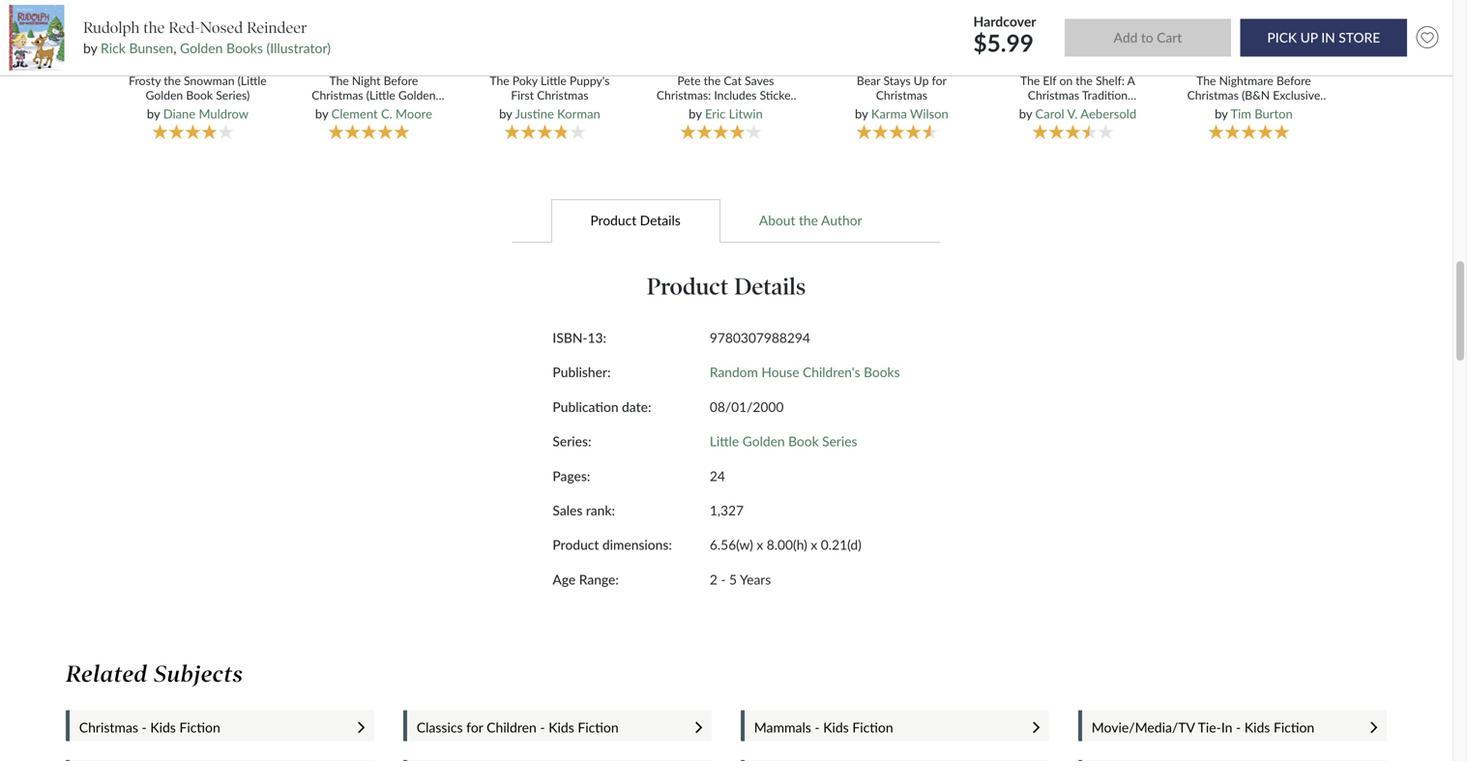 Task type: vqa. For each thing, say whether or not it's contained in the screenshot.
by Tim Burton at the top of page
yes



Task type: locate. For each thing, give the bounding box(es) containing it.
x left 8.00(h)
[[757, 537, 764, 553]]

golden right ,
[[180, 40, 223, 56]]

elf
[[1043, 74, 1057, 88]]

the inside the frosty the snowman (little golden book series) by diane muldrow
[[164, 74, 181, 88]]

0 vertical spatial books
[[226, 40, 263, 56]]

isbn-
[[553, 330, 588, 346]]

v.
[[1068, 106, 1078, 121]]

books down nosed
[[226, 40, 263, 56]]

sales
[[553, 503, 583, 519]]

publisher:
[[553, 364, 611, 380]]

0 vertical spatial for
[[932, 74, 947, 88]]

kids inside pete the cat saves christmas: includes sticker sheet! a christmas holiday book for kids
[[739, 118, 761, 132]]

little
[[541, 74, 567, 88], [710, 434, 739, 449]]

a down christmas:
[[691, 103, 699, 117]]

the left night
[[329, 74, 349, 88]]

kids right mammals at the bottom of page
[[824, 719, 849, 736]]

golden up 'diane'
[[146, 88, 183, 102]]

golden inside the night before christmas (little golden book series)
[[399, 88, 436, 102]]

1 horizontal spatial books
[[864, 364, 900, 380]]

2 before from the left
[[1277, 74, 1312, 88]]

6.56(w)
[[710, 537, 754, 553]]

1 horizontal spatial x
[[811, 537, 818, 553]]

sales rank:
[[553, 503, 615, 519]]

1 vertical spatial series)
[[372, 103, 406, 117]]

the for nosed
[[143, 18, 165, 37]]

tim burton link
[[1231, 106, 1293, 121]]

classics for children  - kids fiction
[[417, 719, 619, 736]]

- down related subjects
[[142, 719, 147, 736]]

the inside the night before christmas (little golden book series)
[[329, 74, 349, 88]]

by left 'diane'
[[147, 106, 160, 121]]

house
[[762, 364, 800, 380]]

christmas inside the night before christmas (little golden book series)
[[312, 88, 363, 102]]

range:
[[579, 572, 619, 588]]

3 fiction from the left
[[853, 719, 894, 736]]

product details link
[[551, 198, 720, 243]]

on
[[1060, 74, 1073, 88]]

the for (little
[[164, 74, 181, 88]]

in
[[1222, 719, 1233, 736]]

$5.99
[[974, 29, 1034, 57]]

(little up clement c. moore link
[[366, 88, 396, 102]]

0 vertical spatial (little
[[238, 74, 267, 88]]

before for burton
[[1277, 74, 1312, 88]]

series
[[823, 434, 858, 449]]

the left poky
[[490, 74, 510, 88]]

the left cat
[[704, 74, 721, 88]]

the for by clement c. moore
[[329, 74, 349, 88]]

book
[[186, 88, 213, 102], [342, 103, 369, 117], [691, 118, 718, 132], [789, 434, 819, 449]]

sheet!
[[656, 103, 689, 117]]

- right in
[[1237, 719, 1242, 736]]

the inside the poky little puppy's first christmas by justine korman
[[490, 74, 510, 88]]

the up bunsen
[[143, 18, 165, 37]]

(little
[[238, 74, 267, 88], [366, 88, 396, 102]]

fiction
[[179, 719, 220, 736], [578, 719, 619, 736], [853, 719, 894, 736], [1274, 719, 1315, 736]]

the inside the nightmare before christmas (b&n exclusive edition)
[[1197, 74, 1217, 88]]

related subjects
[[66, 660, 243, 688]]

a inside pete the cat saves christmas: includes sticker sheet! a christmas holiday book for kids
[[691, 103, 699, 117]]

fiction down subjects
[[179, 719, 220, 736]]

little golden book series link
[[710, 434, 858, 449]]

before inside the nightmare before christmas (b&n exclusive edition)
[[1277, 74, 1312, 88]]

kids right children in the bottom of the page
[[549, 719, 575, 736]]

13:
[[588, 330, 607, 346]]

before right night
[[384, 74, 418, 88]]

a inside the elf on the shelf: a christmas tradition (includes brown-eyed boy scout elf)
[[1128, 74, 1136, 88]]

0 vertical spatial product details
[[591, 212, 681, 228]]

(illustrator)
[[267, 40, 331, 56]]

a right shelf:
[[1128, 74, 1136, 88]]

christmas - kids fiction link
[[79, 719, 339, 736]]

0 vertical spatial series)
[[216, 88, 250, 102]]

1 horizontal spatial for
[[721, 118, 736, 132]]

the nightmare before christmas (b&n exclusive edition)
[[1188, 74, 1321, 117]]

0 horizontal spatial for
[[467, 719, 483, 736]]

1 vertical spatial for
[[721, 118, 736, 132]]

2 horizontal spatial for
[[932, 74, 947, 88]]

1 vertical spatial a
[[691, 103, 699, 117]]

by left carol
[[1020, 106, 1033, 121]]

- for mammals
[[815, 719, 820, 736]]

by inside the nightmare before christmas (b&n exclusive edition) element
[[1215, 106, 1228, 121]]

0 horizontal spatial a
[[691, 103, 699, 117]]

0 horizontal spatial details
[[640, 212, 681, 228]]

justine
[[515, 106, 554, 121]]

the right about at top right
[[799, 212, 819, 228]]

christmas inside the nightmare before christmas (b&n exclusive edition)
[[1188, 88, 1239, 102]]

product details tab panel
[[389, 243, 1065, 635]]

2 vertical spatial product
[[553, 537, 599, 553]]

movie/media/tv
[[1092, 719, 1195, 736]]

bear stays up for christmas element
[[815, 0, 994, 142]]

1 vertical spatial books
[[864, 364, 900, 380]]

the nightmare before christmas (b&n exclusive edition) link
[[1183, 74, 1326, 117]]

christmas
[[312, 88, 363, 102], [537, 88, 589, 102], [876, 88, 928, 102], [1028, 88, 1080, 102], [1188, 88, 1239, 102], [702, 103, 753, 117], [79, 719, 138, 736]]

details inside the product details link
[[640, 212, 681, 228]]

- for 2
[[721, 572, 726, 588]]

1 horizontal spatial series)
[[372, 103, 406, 117]]

1 horizontal spatial little
[[710, 434, 739, 449]]

little inside the poky little puppy's first christmas by justine korman
[[541, 74, 567, 88]]

1 vertical spatial product details
[[647, 272, 806, 301]]

before inside the night before christmas (little golden book series)
[[384, 74, 418, 88]]

fiction right children in the bottom of the page
[[578, 719, 619, 736]]

fiction right mammals at the bottom of page
[[853, 719, 894, 736]]

series)
[[216, 88, 250, 102], [372, 103, 406, 117]]

by left clement
[[315, 106, 328, 121]]

kids down 'holiday'
[[739, 118, 761, 132]]

0 horizontal spatial series)
[[216, 88, 250, 102]]

golden inside the rudolph the red-nosed reindeer by rick bunsen , golden books (illustrator)
[[180, 40, 223, 56]]

1 horizontal spatial before
[[1277, 74, 1312, 88]]

1 the from the left
[[329, 74, 349, 88]]

stays
[[884, 74, 911, 88]]

0 vertical spatial little
[[541, 74, 567, 88]]

by left the tim
[[1215, 106, 1228, 121]]

0 horizontal spatial (little
[[238, 74, 267, 88]]

(little inside the night before christmas (little golden book series)
[[366, 88, 396, 102]]

little right poky
[[541, 74, 567, 88]]

-
[[721, 572, 726, 588], [142, 719, 147, 736], [540, 719, 545, 736], [815, 719, 820, 736], [1237, 719, 1242, 736]]

9780307988294
[[710, 330, 811, 346]]

golden up moore
[[399, 88, 436, 102]]

burton
[[1255, 106, 1293, 121]]

the inside the rudolph the red-nosed reindeer by rick bunsen , golden books (illustrator)
[[143, 18, 165, 37]]

brown-
[[1060, 103, 1098, 117]]

the inside the elf on the shelf: a christmas tradition (includes brown-eyed boy scout elf)
[[1021, 74, 1040, 88]]

first
[[511, 88, 534, 102]]

pete
[[678, 74, 701, 88]]

1 vertical spatial product
[[647, 272, 729, 301]]

the right on
[[1076, 74, 1093, 88]]

books right children's at the top
[[864, 364, 900, 380]]

kids
[[739, 118, 761, 132], [150, 719, 176, 736], [549, 719, 575, 736], [824, 719, 849, 736], [1245, 719, 1271, 736]]

the right frosty
[[164, 74, 181, 88]]

age range:
[[553, 572, 619, 588]]

tab list containing product details
[[75, 198, 1378, 243]]

1 horizontal spatial details
[[735, 272, 806, 301]]

0 vertical spatial details
[[640, 212, 681, 228]]

1 before from the left
[[384, 74, 418, 88]]

1 vertical spatial (little
[[366, 88, 396, 102]]

author
[[821, 212, 863, 228]]

children
[[487, 719, 537, 736]]

tab list
[[75, 198, 1378, 243]]

by inside the poky little puppy's first christmas by justine korman
[[499, 106, 512, 121]]

hardcover
[[974, 13, 1037, 30]]

,
[[173, 40, 177, 56]]

0 vertical spatial product
[[591, 212, 637, 228]]

0 vertical spatial a
[[1128, 74, 1136, 88]]

reindeer
[[247, 18, 307, 37]]

the left nightmare at right
[[1197, 74, 1217, 88]]

little up 24
[[710, 434, 739, 449]]

cat
[[724, 74, 742, 88]]

christmas - kids fiction
[[79, 719, 220, 736]]

by carol v. aebersold
[[1020, 106, 1137, 121]]

bear stays up for christmas by karma wilson
[[855, 74, 949, 121]]

1 fiction from the left
[[179, 719, 220, 736]]

the elf on the shelf: a christmas tradition (includes brown-eyed boy scout elf) element
[[991, 0, 1170, 142]]

by eric litwin
[[689, 106, 763, 121]]

christmas inside the poky little puppy's first christmas by justine korman
[[537, 88, 589, 102]]

for
[[932, 74, 947, 88], [721, 118, 736, 132], [467, 719, 483, 736]]

1 vertical spatial details
[[735, 272, 806, 301]]

shelf:
[[1096, 74, 1125, 88]]

nosed
[[200, 18, 243, 37]]

by inside the rudolph the red-nosed reindeer by rick bunsen , golden books (illustrator)
[[83, 40, 97, 56]]

product details
[[591, 212, 681, 228], [647, 272, 806, 301]]

the left elf
[[1021, 74, 1040, 88]]

0 horizontal spatial before
[[384, 74, 418, 88]]

1 horizontal spatial (little
[[366, 88, 396, 102]]

0 horizontal spatial x
[[757, 537, 764, 553]]

- right children in the bottom of the page
[[540, 719, 545, 736]]

None submit
[[1065, 19, 1232, 57], [1241, 19, 1408, 57], [1065, 19, 1232, 57], [1241, 19, 1408, 57]]

the poky little puppy's first christmas by justine korman
[[490, 74, 610, 121]]

before up "exclusive"
[[1277, 74, 1312, 88]]

book inside the night before christmas (little golden book series)
[[342, 103, 369, 117]]

- right mammals at the bottom of page
[[815, 719, 820, 736]]

rank:
[[586, 503, 615, 519]]

add to wishlist image
[[1412, 22, 1444, 53]]

2
[[710, 572, 718, 588]]

by left karma
[[855, 106, 868, 121]]

golden down 08/01/2000
[[743, 434, 785, 449]]

0 horizontal spatial books
[[226, 40, 263, 56]]

a
[[1128, 74, 1136, 88], [691, 103, 699, 117]]

1 horizontal spatial a
[[1128, 74, 1136, 88]]

2 the from the left
[[490, 74, 510, 88]]

by left rick
[[83, 40, 97, 56]]

golden
[[180, 40, 223, 56], [146, 88, 183, 102], [399, 88, 436, 102], [743, 434, 785, 449]]

pete the cat saves christmas: includes sticker sheet! a christmas holiday book for kids
[[656, 74, 796, 132]]

x left 0.21(d)
[[811, 537, 818, 553]]

book inside the product details tab panel
[[789, 434, 819, 449]]

1 vertical spatial little
[[710, 434, 739, 449]]

2 - 5 years
[[710, 572, 771, 588]]

golden books (illustrator) link
[[180, 40, 331, 56]]

tie-
[[1198, 719, 1222, 736]]

- inside the product details tab panel
[[721, 572, 726, 588]]

details
[[640, 212, 681, 228], [735, 272, 806, 301]]

by inside the elf on the shelf: a christmas tradition (includes brown-eyed boy scout elf) element
[[1020, 106, 1033, 121]]

by left eric
[[689, 106, 702, 121]]

the inside the elf on the shelf: a christmas tradition (includes brown-eyed boy scout elf)
[[1076, 74, 1093, 88]]

(includes
[[1012, 103, 1057, 117]]

3 the from the left
[[1021, 74, 1040, 88]]

rick bunsen link
[[101, 40, 173, 56]]

about
[[759, 212, 796, 228]]

by down first
[[499, 106, 512, 121]]

saves
[[745, 74, 775, 88]]

(b&n
[[1242, 88, 1271, 102]]

nightmare
[[1220, 74, 1274, 88]]

the
[[143, 18, 165, 37], [164, 74, 181, 88], [704, 74, 721, 88], [1076, 74, 1093, 88], [799, 212, 819, 228]]

by inside the night before christmas (little golden book series) element
[[315, 106, 328, 121]]

elf)
[[1086, 118, 1102, 132]]

publication date:
[[553, 399, 652, 415]]

carol
[[1036, 106, 1065, 121]]

2 fiction from the left
[[578, 719, 619, 736]]

(little down 'golden books (illustrator)' link
[[238, 74, 267, 88]]

0 horizontal spatial little
[[541, 74, 567, 88]]

classics
[[417, 719, 463, 736]]

the inside pete the cat saves christmas: includes sticker sheet! a christmas holiday book for kids
[[704, 74, 721, 88]]

- right 2
[[721, 572, 726, 588]]

book inside pete the cat saves christmas: includes sticker sheet! a christmas holiday book for kids
[[691, 118, 718, 132]]

fiction right in
[[1274, 719, 1315, 736]]

4 the from the left
[[1197, 74, 1217, 88]]

dimensions:
[[603, 537, 672, 553]]



Task type: describe. For each thing, give the bounding box(es) containing it.
movie/media/tv tie-in - kids fiction link
[[1092, 719, 1352, 736]]

years
[[740, 572, 771, 588]]

books inside the rudolph the red-nosed reindeer by rick bunsen , golden books (illustrator)
[[226, 40, 263, 56]]

by inside bear stays up for christmas by karma wilson
[[855, 106, 868, 121]]

bunsen
[[129, 40, 173, 56]]

for inside bear stays up for christmas by karma wilson
[[932, 74, 947, 88]]

golden inside the product details tab panel
[[743, 434, 785, 449]]

6.56(w) x 8.00(h) x 0.21(d)
[[710, 537, 862, 553]]

pete the cat saves christmas: includes sticker sheet! a christmas holiday book for kids link
[[654, 74, 798, 132]]

date:
[[622, 399, 652, 415]]

by tim burton
[[1215, 106, 1293, 121]]

sticker
[[760, 88, 795, 102]]

edition)
[[1235, 103, 1274, 117]]

product dimensions:
[[553, 537, 672, 553]]

korman
[[557, 106, 601, 121]]

diane muldrow link
[[163, 106, 249, 121]]

the night before christmas (little golden book series)
[[312, 74, 436, 117]]

2 x from the left
[[811, 537, 818, 553]]

classics for children  - kids fiction link
[[417, 719, 677, 736]]

isbn-13:
[[553, 330, 607, 346]]

wilson
[[910, 106, 949, 121]]

by clement c. moore
[[315, 106, 433, 121]]

night
[[352, 74, 381, 88]]

includes
[[714, 88, 757, 102]]

little golden book series
[[710, 434, 858, 449]]

by inside the frosty the snowman (little golden book series) by diane muldrow
[[147, 106, 160, 121]]

the for by carol v. aebersold
[[1021, 74, 1040, 88]]

product details inside the product details link
[[591, 212, 681, 228]]

children's
[[803, 364, 861, 380]]

2 vertical spatial for
[[467, 719, 483, 736]]

diane
[[163, 106, 196, 121]]

karma wilson link
[[872, 106, 949, 121]]

aebersold
[[1081, 106, 1137, 121]]

rick
[[101, 40, 126, 56]]

the for by tim burton
[[1197, 74, 1217, 88]]

the night before christmas (little golden book series) link
[[302, 74, 446, 117]]

08/01/2000
[[710, 399, 784, 415]]

kids right in
[[1245, 719, 1271, 736]]

muldrow
[[199, 106, 249, 121]]

the elf on the shelf: a christmas tradition (includes brown-eyed boy scout elf) link
[[1007, 74, 1150, 132]]

for inside pete the cat saves christmas: includes sticker sheet! a christmas holiday book for kids
[[721, 118, 736, 132]]

details inside the product details tab panel
[[735, 272, 806, 301]]

clement
[[332, 106, 378, 121]]

age
[[553, 572, 576, 588]]

scout
[[1055, 118, 1083, 132]]

puppy's
[[570, 74, 610, 88]]

the poky little puppy's first christmas link
[[478, 74, 622, 103]]

mammals - kids fiction
[[754, 719, 894, 736]]

the elf on the shelf: a christmas tradition (includes brown-eyed boy scout elf)
[[1012, 74, 1145, 132]]

karma
[[872, 106, 907, 121]]

movie/media/tv tie-in - kids fiction
[[1092, 719, 1315, 736]]

mammals
[[754, 719, 812, 736]]

c.
[[381, 106, 393, 121]]

rudolph the red-nosed reindeer image
[[9, 5, 64, 71]]

product details inside the product details tab panel
[[647, 272, 806, 301]]

little inside the product details tab panel
[[710, 434, 739, 449]]

carol v. aebersold link
[[1036, 106, 1137, 121]]

bear stays up for christmas link
[[830, 74, 974, 103]]

24
[[710, 468, 726, 484]]

random house children's books link
[[710, 364, 900, 380]]

8.00(h)
[[767, 537, 808, 553]]

eric litwin link
[[705, 106, 763, 121]]

about the author link
[[720, 198, 902, 243]]

christmas inside bear stays up for christmas by karma wilson
[[876, 88, 928, 102]]

frosty the snowman (little golden book series) by diane muldrow
[[129, 74, 267, 121]]

the for saves
[[704, 74, 721, 88]]

tradition
[[1083, 88, 1128, 102]]

5
[[730, 572, 737, 588]]

frosty the snowman (little golden book series) link
[[126, 74, 270, 103]]

series) inside the night before christmas (little golden book series)
[[372, 103, 406, 117]]

0.21(d)
[[821, 537, 862, 553]]

the nightmare before christmas (b&n exclusive edition) element
[[1167, 0, 1346, 142]]

golden inside the frosty the snowman (little golden book series) by diane muldrow
[[146, 88, 183, 102]]

subjects
[[154, 660, 243, 688]]

random
[[710, 364, 758, 380]]

pages:
[[553, 468, 591, 484]]

eric
[[705, 106, 726, 121]]

frosty the snowman (little golden book series) element
[[111, 0, 290, 142]]

the night before christmas (little golden book series) element
[[287, 0, 466, 142]]

holiday
[[757, 103, 796, 117]]

series:
[[553, 434, 592, 449]]

books inside the product details tab panel
[[864, 364, 900, 380]]

frosty
[[129, 74, 161, 88]]

rudolph
[[83, 18, 140, 37]]

clement c. moore link
[[332, 106, 433, 121]]

book inside the frosty the snowman (little golden book series) by diane muldrow
[[186, 88, 213, 102]]

kids down related subjects
[[150, 719, 176, 736]]

boy
[[1126, 103, 1145, 117]]

tim
[[1231, 106, 1252, 121]]

- for christmas
[[142, 719, 147, 736]]

before for c.
[[384, 74, 418, 88]]

series) inside the frosty the snowman (little golden book series) by diane muldrow
[[216, 88, 250, 102]]

1 x from the left
[[757, 537, 764, 553]]

(little inside the frosty the snowman (little golden book series) by diane muldrow
[[238, 74, 267, 88]]

4 fiction from the left
[[1274, 719, 1315, 736]]

1,327
[[710, 503, 744, 519]]

the inside tab list
[[799, 212, 819, 228]]

up
[[914, 74, 929, 88]]

christmas inside pete the cat saves christmas: includes sticker sheet! a christmas holiday book for kids
[[702, 103, 753, 117]]

rudolph the red-nosed reindeer by rick bunsen , golden books (illustrator)
[[83, 18, 331, 56]]

christmas inside the elf on the shelf: a christmas tradition (includes brown-eyed boy scout elf)
[[1028, 88, 1080, 102]]

exclusive
[[1274, 88, 1321, 102]]



